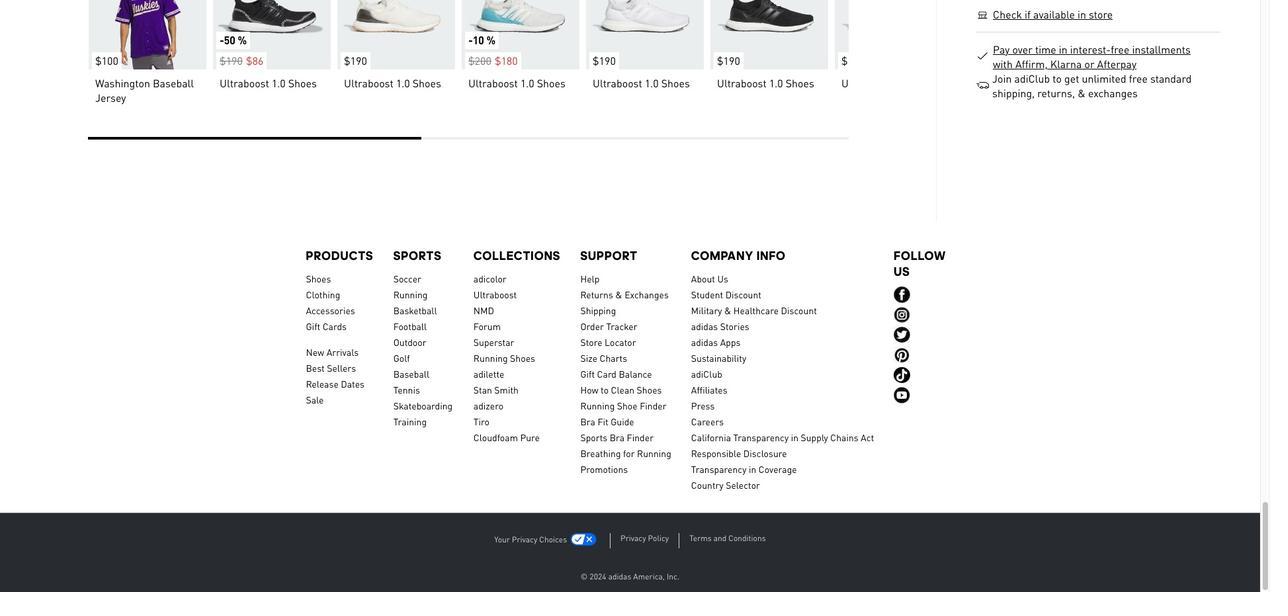 Task type: describe. For each thing, give the bounding box(es) containing it.
4 ultraboost 1.0 shoes link from the left
[[592, 76, 704, 91]]

in inside check if available in store 'button'
[[1078, 7, 1086, 21]]

$190 for fifth ultraboost 1.0 shoes link from right
[[344, 54, 367, 67]]

baseball inside soccer running basketball football outdoor golf baseball tennis skateboarding training
[[393, 368, 429, 380]]

golf
[[393, 352, 410, 364]]

gift inside help returns & exchanges shipping order tracker store locator size charts gift card balance how to clean shoes running shoe finder bra fit guide sports bra finder breathing for running promotions
[[581, 368, 595, 380]]

$190 link for third ultraboost 1.0 shoes link from the right
[[586, 0, 704, 69]]

2 1.0 from the left
[[396, 76, 410, 90]]

in up selector
[[749, 463, 756, 475]]

products
[[306, 249, 374, 263]]

student
[[691, 288, 723, 300]]

store
[[581, 336, 602, 348]]

$190 for second ultraboost 1.0 shoes link from right
[[717, 54, 740, 67]]

3 ultraboost 1.0 shoes from the left
[[468, 76, 565, 90]]

stan
[[474, 384, 492, 396]]

running up fit
[[581, 400, 615, 412]]

adilette
[[474, 368, 504, 380]]

shoes clothing accessories gift cards
[[306, 273, 355, 332]]

follow us
[[894, 249, 946, 279]]

us
[[717, 273, 728, 285]]

best sellers link
[[306, 360, 374, 376]]

shoes inside help returns & exchanges shipping order tracker store locator size charts gift card balance how to clean shoes running shoe finder bra fit guide sports bra finder breathing for running promotions
[[637, 384, 662, 396]]

press link
[[691, 398, 874, 414]]

shoes inside adicolor ultraboost nmd forum superstar running shoes adilette stan smith adizero tiro cloudfoam pure
[[510, 352, 535, 364]]

ultraboost for third ultraboost 1.0 shoes link from the right
[[592, 76, 642, 90]]

ultraboost 1.0 shoes image for fifth ultraboost 1.0 shoes link from right
[[337, 0, 455, 69]]

to inside help returns & exchanges shipping order tracker store locator size charts gift card balance how to clean shoes running shoe finder bra fit guide sports bra finder breathing for running promotions
[[601, 384, 609, 396]]

your
[[494, 535, 510, 545]]

card
[[597, 368, 617, 380]]

$100
[[95, 54, 118, 67]]

terms
[[690, 533, 712, 543]]

forum link
[[474, 318, 561, 334]]

1 vertical spatial transparency
[[691, 463, 747, 475]]

arrow left long image
[[96, 1, 112, 17]]

adicolor link
[[474, 271, 561, 286]]

nmd link
[[474, 302, 561, 318]]

adiclub link
[[691, 366, 874, 382]]

careers link
[[691, 414, 874, 429]]

responsible disclosure link
[[691, 445, 874, 461]]

support
[[581, 249, 638, 263]]

affirm,
[[1016, 57, 1048, 71]]

ultraboost for 3rd ultraboost 1.0 shoes link from the left
[[468, 76, 518, 90]]

if
[[1025, 7, 1031, 21]]

promotions link
[[581, 461, 671, 477]]

help link
[[581, 271, 671, 286]]

collections
[[474, 249, 561, 263]]

get
[[1065, 71, 1079, 85]]

shoes for 6th ultraboost 1.0 shoes link from the left
[[910, 76, 939, 90]]

ultraboost inside adicolor ultraboost nmd forum superstar running shoes adilette stan smith adizero tiro cloudfoam pure
[[474, 288, 517, 300]]

shoes inside shoes clothing accessories gift cards
[[306, 273, 331, 285]]

3 ultraboost 1.0 shoes link from the left
[[468, 76, 579, 91]]

$190 link for fifth ultraboost 1.0 shoes link from right
[[337, 0, 455, 69]]

% for -10 %
[[486, 33, 495, 47]]

privacy policy
[[621, 533, 669, 543]]

affiliates link
[[691, 382, 874, 398]]

country
[[691, 479, 724, 491]]

your privacy choices link
[[494, 535, 567, 545]]

charts
[[600, 352, 627, 364]]

press
[[691, 400, 715, 412]]

adiclub inside join adiclub to get unlimited free standard shipping, returns, & exchanges
[[1015, 71, 1050, 85]]

clothing
[[306, 288, 340, 300]]

free for interest-
[[1111, 42, 1130, 56]]

- for 10
[[468, 33, 473, 47]]

how to clean shoes link
[[581, 382, 671, 398]]

over
[[1013, 42, 1033, 56]]

balance
[[619, 368, 652, 380]]

5 1.0 from the left
[[769, 76, 783, 90]]

gift inside shoes clothing accessories gift cards
[[306, 320, 320, 332]]

running shoe finder link
[[581, 398, 671, 414]]

$190 link for 6th ultraboost 1.0 shoes link from the left
[[835, 0, 952, 69]]

1 horizontal spatial privacy
[[621, 533, 646, 543]]

3 1.0 from the left
[[520, 76, 534, 90]]

free for unlimited
[[1129, 71, 1148, 85]]

10
[[473, 33, 484, 47]]

shoes for second ultraboost 1.0 shoes link from right
[[785, 76, 814, 90]]

cloudfoam pure link
[[474, 429, 561, 445]]

fit
[[598, 416, 609, 427]]

washington baseball jersey image
[[88, 0, 206, 69]]

stories
[[720, 320, 750, 332]]

california consumer privacy act (ccpa) opt-out icon image
[[570, 533, 597, 546]]

shoes for 6th ultraboost 1.0 shoes link from the right
[[288, 76, 317, 90]]

dates
[[341, 378, 365, 390]]

superstar link
[[474, 334, 561, 350]]

0 horizontal spatial privacy
[[512, 535, 537, 545]]

& inside help returns & exchanges shipping order tracker store locator size charts gift card balance how to clean shoes running shoe finder bra fit guide sports bra finder breathing for running promotions
[[616, 288, 622, 300]]

running inside adicolor ultraboost nmd forum superstar running shoes adilette stan smith adizero tiro cloudfoam pure
[[474, 352, 508, 364]]

6 1.0 from the left
[[893, 76, 907, 90]]

terms and conditions
[[690, 533, 766, 543]]

affiliates
[[691, 384, 728, 396]]

& inside the about us student discount military & healthcare discount adidas stories adidas apps sustainability adiclub affiliates press careers california transparency in supply chains act responsible disclosure transparency in coverage country selector
[[724, 304, 731, 316]]

skateboarding link
[[393, 398, 454, 414]]

healthcare
[[734, 304, 779, 316]]

pay over time in interest-free installments with affirm, klarna or afterpay
[[993, 42, 1191, 71]]

1 vertical spatial finder
[[627, 431, 654, 443]]

2 ultraboost 1.0 shoes from the left
[[344, 76, 441, 90]]

order tracker link
[[581, 318, 671, 334]]

student discount link
[[691, 286, 874, 302]]

skateboarding
[[393, 400, 453, 412]]

new
[[306, 346, 324, 358]]

standard
[[1150, 71, 1192, 85]]

returns
[[581, 288, 613, 300]]

available
[[1034, 7, 1075, 21]]

unlimited
[[1082, 71, 1127, 85]]

tiro link
[[474, 414, 561, 429]]

$190 inside -50 % $190 $86
[[219, 54, 242, 67]]

new arrivals best sellers release dates sale
[[306, 346, 365, 406]]

$190 for 6th ultraboost 1.0 shoes link from the left
[[841, 54, 864, 67]]

0 vertical spatial adidas
[[691, 320, 718, 332]]

washington
[[95, 76, 150, 90]]

$190 for third ultraboost 1.0 shoes link from the right
[[592, 54, 616, 67]]

help returns & exchanges shipping order tracker store locator size charts gift card balance how to clean shoes running shoe finder bra fit guide sports bra finder breathing for running promotions
[[581, 273, 671, 475]]

coverage
[[759, 463, 797, 475]]

sale link
[[306, 392, 374, 408]]

5 ultraboost 1.0 shoes from the left
[[717, 76, 814, 90]]

policy
[[648, 533, 669, 543]]

baseball inside washington baseball jersey
[[152, 76, 194, 90]]

shipping,
[[992, 86, 1035, 100]]

gift cards link
[[306, 318, 374, 334]]

military & healthcare discount link
[[691, 302, 874, 318]]

0 vertical spatial bra
[[581, 416, 595, 427]]

shoes link
[[306, 271, 374, 286]]

ultraboost for second ultraboost 1.0 shoes link from right
[[717, 76, 766, 90]]

check
[[993, 7, 1022, 21]]

size charts link
[[581, 350, 671, 366]]

ultraboost for 6th ultraboost 1.0 shoes link from the left
[[841, 76, 891, 90]]

pure
[[520, 431, 540, 443]]

4 ultraboost 1.0 shoes from the left
[[592, 76, 690, 90]]

exchanges
[[625, 288, 669, 300]]

military
[[691, 304, 722, 316]]

ultraboost 1.0 shoes image for 3rd ultraboost 1.0 shoes link from the left
[[461, 0, 579, 69]]

exchanges
[[1088, 86, 1138, 100]]

basketball
[[393, 304, 437, 316]]

breathing for running link
[[581, 445, 671, 461]]

responsible
[[691, 447, 741, 459]]

sellers
[[327, 362, 356, 374]]

sale
[[306, 394, 324, 406]]



Task type: vqa. For each thing, say whether or not it's contained in the screenshot.


Task type: locate. For each thing, give the bounding box(es) containing it.
0 vertical spatial finder
[[640, 400, 667, 412]]

0 vertical spatial gift
[[306, 320, 320, 332]]

sports
[[581, 431, 607, 443]]

discount up healthcare
[[726, 288, 762, 300]]

ultraboost 1.0 shoes link
[[219, 76, 330, 91], [344, 76, 455, 91], [468, 76, 579, 91], [592, 76, 704, 91], [717, 76, 828, 91], [841, 76, 952, 91]]

outdoor link
[[393, 334, 454, 350]]

free inside pay over time in interest-free installments with affirm, klarna or afterpay
[[1111, 42, 1130, 56]]

© 2024 adidas america, inc.
[[581, 571, 680, 581]]

tennis link
[[393, 382, 454, 398]]

bra
[[581, 416, 595, 427], [610, 431, 625, 443]]

0 horizontal spatial bra
[[581, 416, 595, 427]]

0 vertical spatial to
[[1053, 71, 1062, 85]]

size
[[581, 352, 597, 364]]

2 horizontal spatial &
[[1078, 86, 1086, 100]]

follow
[[894, 249, 946, 263]]

1 $190 from the left
[[219, 54, 242, 67]]

3 $190 link from the left
[[710, 0, 828, 69]]

0 vertical spatial baseball
[[152, 76, 194, 90]]

adiclub up affiliates
[[691, 368, 722, 380]]

ultraboost for 6th ultraboost 1.0 shoes link from the right
[[219, 76, 269, 90]]

running
[[393, 288, 428, 300], [474, 352, 508, 364], [581, 400, 615, 412], [637, 447, 671, 459]]

outdoor
[[393, 336, 426, 348]]

in
[[1078, 7, 1086, 21], [1059, 42, 1068, 56], [791, 431, 799, 443], [749, 463, 756, 475]]

returns & exchanges link
[[581, 286, 671, 302]]

to inside join adiclub to get unlimited free standard shipping, returns, & exchanges
[[1053, 71, 1062, 85]]

transparency down responsible
[[691, 463, 747, 475]]

1 vertical spatial adiclub
[[691, 368, 722, 380]]

promotions
[[581, 463, 628, 475]]

1 horizontal spatial to
[[1053, 71, 1062, 85]]

5 $190 from the left
[[841, 54, 864, 67]]

0 horizontal spatial %
[[237, 33, 246, 47]]

apps
[[720, 336, 741, 348]]

1 horizontal spatial discount
[[781, 304, 817, 316]]

bra down guide
[[610, 431, 625, 443]]

4 ultraboost 1.0 shoes image from the left
[[586, 0, 704, 69]]

arrow right long image
[[824, 1, 840, 17]]

1 vertical spatial gift
[[581, 368, 595, 380]]

0 horizontal spatial adiclub
[[691, 368, 722, 380]]

0 horizontal spatial baseball
[[152, 76, 194, 90]]

0 vertical spatial adiclub
[[1015, 71, 1050, 85]]

1 vertical spatial free
[[1129, 71, 1148, 85]]

$180
[[494, 54, 518, 67]]

discount
[[726, 288, 762, 300], [781, 304, 817, 316]]

arrow right long button
[[815, 0, 849, 25]]

cloudfoam
[[474, 431, 518, 443]]

finder right shoe
[[640, 400, 667, 412]]

about us student discount military & healthcare discount adidas stories adidas apps sustainability adiclub affiliates press careers california transparency in supply chains act responsible disclosure transparency in coverage country selector
[[691, 273, 874, 491]]

0 horizontal spatial -
[[219, 33, 224, 47]]

adizero link
[[474, 398, 561, 414]]

3 ultraboost 1.0 shoes image from the left
[[461, 0, 579, 69]]

& up stories
[[724, 304, 731, 316]]

6 ultraboost 1.0 shoes from the left
[[841, 76, 939, 90]]

adiclub down affirm, on the top of the page
[[1015, 71, 1050, 85]]

% right '10' at top left
[[486, 33, 495, 47]]

baseball link
[[393, 366, 454, 382]]

0 vertical spatial transparency
[[733, 431, 789, 443]]

training link
[[393, 414, 454, 429]]

1 vertical spatial baseball
[[393, 368, 429, 380]]

0 horizontal spatial discount
[[726, 288, 762, 300]]

adidas down the military at the right bottom of page
[[691, 320, 718, 332]]

adidas stories link
[[691, 318, 874, 334]]

running inside soccer running basketball football outdoor golf baseball tennis skateboarding training
[[393, 288, 428, 300]]

order
[[581, 320, 604, 332]]

free up afterpay
[[1111, 42, 1130, 56]]

us
[[894, 265, 910, 279]]

list containing -50 %
[[88, 0, 953, 116]]

bra left fit
[[581, 416, 595, 427]]

2 ultraboost 1.0 shoes image from the left
[[337, 0, 455, 69]]

1 - from the left
[[219, 33, 224, 47]]

gift down the size on the bottom of page
[[581, 368, 595, 380]]

tracker
[[606, 320, 638, 332]]

$190 link
[[337, 0, 455, 69], [586, 0, 704, 69], [710, 0, 828, 69], [835, 0, 952, 69]]

$190
[[219, 54, 242, 67], [344, 54, 367, 67], [592, 54, 616, 67], [717, 54, 740, 67], [841, 54, 864, 67]]

running down 'soccer'
[[393, 288, 428, 300]]

1 vertical spatial adidas
[[691, 336, 718, 348]]

shoes
[[288, 76, 317, 90], [412, 76, 441, 90], [537, 76, 565, 90], [661, 76, 690, 90], [785, 76, 814, 90], [910, 76, 939, 90], [306, 273, 331, 285], [510, 352, 535, 364], [637, 384, 662, 396]]

$86
[[246, 54, 263, 67]]

gift
[[306, 320, 320, 332], [581, 368, 595, 380]]

% inside -10 % $200 $180
[[486, 33, 495, 47]]

superstar
[[474, 336, 514, 348]]

new arrivals link
[[306, 344, 374, 360]]

shipping link
[[581, 302, 671, 318]]

2 vertical spatial adidas
[[608, 571, 631, 581]]

scrollbar
[[88, 137, 849, 142]]

1 % from the left
[[237, 33, 246, 47]]

sports
[[393, 249, 442, 263]]

0 horizontal spatial gift
[[306, 320, 320, 332]]

©
[[581, 571, 588, 581]]

pay
[[993, 42, 1010, 56]]

sports bra finder link
[[581, 429, 671, 445]]

arrow left long button
[[88, 0, 121, 25]]

2 $190 link from the left
[[586, 0, 704, 69]]

& inside join adiclub to get unlimited free standard shipping, returns, & exchanges
[[1078, 86, 1086, 100]]

$190 link for second ultraboost 1.0 shoes link from right
[[710, 0, 828, 69]]

- inside -10 % $200 $180
[[468, 33, 473, 47]]

and
[[714, 533, 727, 543]]

% right 50
[[237, 33, 246, 47]]

in inside pay over time in interest-free installments with affirm, klarna or afterpay
[[1059, 42, 1068, 56]]

1 vertical spatial to
[[601, 384, 609, 396]]

4 1.0 from the left
[[645, 76, 658, 90]]

2 $190 from the left
[[344, 54, 367, 67]]

free inside join adiclub to get unlimited free standard shipping, returns, & exchanges
[[1129, 71, 1148, 85]]

adilette link
[[474, 366, 561, 382]]

6 ultraboost 1.0 shoes image from the left
[[835, 0, 952, 69]]

4 $190 from the left
[[717, 54, 740, 67]]

running right for
[[637, 447, 671, 459]]

& down get
[[1078, 86, 1086, 100]]

privacy right your
[[512, 535, 537, 545]]

1 horizontal spatial adiclub
[[1015, 71, 1050, 85]]

1 1.0 from the left
[[271, 76, 285, 90]]

shoes for 3rd ultraboost 1.0 shoes link from the left
[[537, 76, 565, 90]]

to up returns,
[[1053, 71, 1062, 85]]

supply
[[801, 431, 828, 443]]

adicolor ultraboost nmd forum superstar running shoes adilette stan smith adizero tiro cloudfoam pure
[[474, 273, 540, 443]]

interest-
[[1070, 42, 1111, 56]]

company
[[691, 249, 754, 263]]

adidas up sustainability
[[691, 336, 718, 348]]

0 horizontal spatial &
[[616, 288, 622, 300]]

& down "help" link
[[616, 288, 622, 300]]

check if available in store
[[993, 7, 1113, 21]]

finder up for
[[627, 431, 654, 443]]

free down afterpay
[[1129, 71, 1148, 85]]

ultraboost 1.0 shoes image for 6th ultraboost 1.0 shoes link from the left
[[835, 0, 952, 69]]

ultraboost 1.0 shoes image
[[213, 0, 330, 69], [337, 0, 455, 69], [461, 0, 579, 69], [586, 0, 704, 69], [710, 0, 828, 69], [835, 0, 952, 69]]

0 vertical spatial &
[[1078, 86, 1086, 100]]

release
[[306, 378, 339, 390]]

1 ultraboost 1.0 shoes from the left
[[219, 76, 317, 90]]

2 - from the left
[[468, 33, 473, 47]]

washington baseball jersey link
[[95, 76, 206, 105]]

to right how
[[601, 384, 609, 396]]

1 $190 link from the left
[[337, 0, 455, 69]]

bra fit guide link
[[581, 414, 671, 429]]

ultraboost 1.0 shoes image for 6th ultraboost 1.0 shoes link from the right
[[213, 0, 330, 69]]

5 ultraboost 1.0 shoes image from the left
[[710, 0, 828, 69]]

1 horizontal spatial &
[[724, 304, 731, 316]]

discount up the adidas stories link
[[781, 304, 817, 316]]

sustainability
[[691, 352, 746, 364]]

running up adilette
[[474, 352, 508, 364]]

in left supply on the bottom of page
[[791, 431, 799, 443]]

0 vertical spatial discount
[[726, 288, 762, 300]]

- inside -50 % $190 $86
[[219, 33, 224, 47]]

country selector link
[[691, 477, 874, 493]]

3 $190 from the left
[[592, 54, 616, 67]]

6 ultraboost 1.0 shoes link from the left
[[841, 76, 952, 91]]

2 % from the left
[[486, 33, 495, 47]]

2024
[[590, 571, 607, 581]]

0 horizontal spatial to
[[601, 384, 609, 396]]

shoes for third ultraboost 1.0 shoes link from the right
[[661, 76, 690, 90]]

50
[[224, 33, 235, 47]]

adiclub inside the about us student discount military & healthcare discount adidas stories adidas apps sustainability adiclub affiliates press careers california transparency in supply chains act responsible disclosure transparency in coverage country selector
[[691, 368, 722, 380]]

in left the store
[[1078, 7, 1086, 21]]

baseball right washington
[[152, 76, 194, 90]]

gift left cards
[[306, 320, 320, 332]]

check if available in store button
[[992, 7, 1114, 22]]

to
[[1053, 71, 1062, 85], [601, 384, 609, 396]]

1 horizontal spatial gift
[[581, 368, 595, 380]]

0 vertical spatial free
[[1111, 42, 1130, 56]]

1 horizontal spatial baseball
[[393, 368, 429, 380]]

act
[[861, 431, 874, 443]]

privacy
[[621, 533, 646, 543], [512, 535, 537, 545]]

in up the klarna
[[1059, 42, 1068, 56]]

1 ultraboost 1.0 shoes link from the left
[[219, 76, 330, 91]]

$100 link
[[88, 0, 206, 69]]

1 ultraboost 1.0 shoes image from the left
[[213, 0, 330, 69]]

or
[[1085, 57, 1095, 71]]

5 ultraboost 1.0 shoes link from the left
[[717, 76, 828, 91]]

privacy left policy
[[621, 533, 646, 543]]

% inside -50 % $190 $86
[[237, 33, 246, 47]]

1 vertical spatial discount
[[781, 304, 817, 316]]

store
[[1089, 7, 1113, 21]]

smith
[[494, 384, 519, 396]]

4 $190 link from the left
[[835, 0, 952, 69]]

join
[[992, 71, 1012, 85]]

release dates link
[[306, 376, 374, 392]]

transparency up the disclosure
[[733, 431, 789, 443]]

1 horizontal spatial bra
[[610, 431, 625, 443]]

-
[[219, 33, 224, 47], [468, 33, 473, 47]]

1 horizontal spatial %
[[486, 33, 495, 47]]

forum
[[474, 320, 501, 332]]

% for -50 %
[[237, 33, 246, 47]]

2 vertical spatial &
[[724, 304, 731, 316]]

1 vertical spatial &
[[616, 288, 622, 300]]

list
[[88, 0, 953, 116]]

clothing link
[[306, 286, 374, 302]]

transparency
[[733, 431, 789, 443], [691, 463, 747, 475]]

ultraboost for fifth ultraboost 1.0 shoes link from right
[[344, 76, 393, 90]]

with
[[993, 57, 1013, 71]]

accessories
[[306, 304, 355, 316]]

adidas right 2024
[[608, 571, 631, 581]]

1 vertical spatial bra
[[610, 431, 625, 443]]

california transparency in supply chains act link
[[691, 429, 874, 445]]

- for 50
[[219, 33, 224, 47]]

baseball up tennis
[[393, 368, 429, 380]]

shoes for fifth ultraboost 1.0 shoes link from right
[[412, 76, 441, 90]]

ultraboost 1.0 shoes image for third ultraboost 1.0 shoes link from the right
[[586, 0, 704, 69]]

free
[[1111, 42, 1130, 56], [1129, 71, 1148, 85]]

ultraboost 1.0 shoes image for second ultraboost 1.0 shoes link from right
[[710, 0, 828, 69]]

1.0
[[271, 76, 285, 90], [396, 76, 410, 90], [520, 76, 534, 90], [645, 76, 658, 90], [769, 76, 783, 90], [893, 76, 907, 90]]

2 ultraboost 1.0 shoes link from the left
[[344, 76, 455, 91]]

store locator link
[[581, 334, 671, 350]]

1 horizontal spatial -
[[468, 33, 473, 47]]



